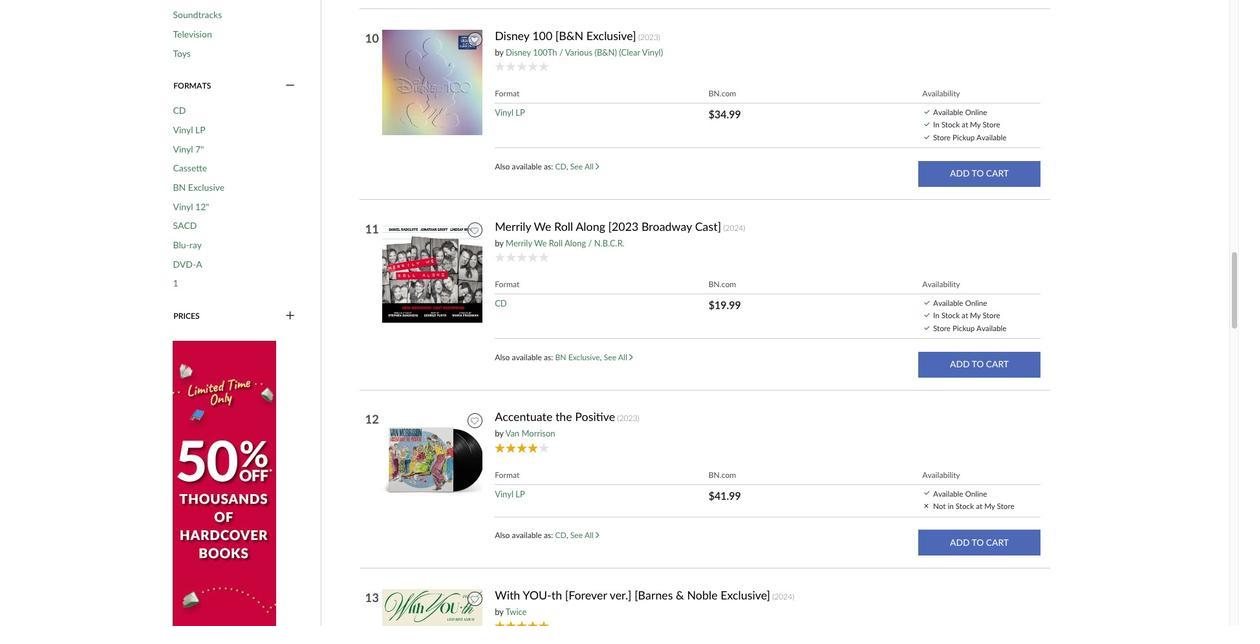 Task type: locate. For each thing, give the bounding box(es) containing it.
0 vertical spatial my store
[[971, 120, 1001, 129]]

see up positive
[[604, 352, 617, 362]]

(2023) inside disney 100 [b&n exclusive] (2023) by disney 100th / various (b&n) (clear vinyl)
[[639, 32, 661, 42]]

right image
[[596, 163, 600, 170]]

roll
[[555, 219, 573, 233], [549, 238, 563, 248]]

bn.com
[[709, 89, 737, 98], [709, 279, 737, 289], [709, 470, 737, 480]]

2 vertical spatial as:
[[544, 531, 553, 540]]

1 pickup from the top
[[953, 133, 975, 142]]

also available as: cd , for accentuate
[[495, 531, 570, 540]]

accentuate the positive (2023) by van morrison
[[495, 410, 640, 439]]

television
[[173, 28, 212, 39]]

0 horizontal spatial bn exclusive link
[[173, 182, 225, 193]]

1 vertical spatial format
[[495, 279, 520, 289]]

in stock at my store for disney 100 [b&n exclusive]
[[934, 120, 1001, 129]]

store
[[934, 133, 951, 142], [934, 323, 951, 332]]

my store for merrily we roll along [2023 broadway cast]
[[971, 311, 1001, 320]]

online for merrily we roll along [2023 broadway cast]
[[966, 298, 988, 307]]

television link
[[173, 28, 212, 40]]

pickup
[[953, 133, 975, 142], [953, 323, 975, 332]]

0 vertical spatial see all
[[570, 162, 596, 171]]

0 vertical spatial lp
[[516, 107, 525, 118]]

0 vertical spatial store
[[934, 133, 951, 142]]

format
[[495, 89, 520, 98], [495, 279, 520, 289], [495, 470, 520, 480]]

available
[[934, 107, 964, 116], [977, 133, 1007, 142], [934, 298, 964, 307], [977, 323, 1007, 332], [934, 489, 964, 498]]

bn exclusive link up 12"
[[173, 182, 225, 193]]

2 vertical spatial see all link
[[570, 531, 600, 540]]

prices
[[174, 311, 200, 321]]

1 vertical spatial exclusive]
[[721, 588, 771, 602]]

as:
[[544, 162, 553, 171], [544, 352, 553, 362], [544, 531, 553, 540]]

0 vertical spatial (2024)
[[724, 223, 746, 233]]

th
[[552, 588, 562, 602]]

3 also from the top
[[495, 531, 510, 540]]

1 vertical spatial check image
[[925, 313, 930, 317]]

availability
[[923, 89, 961, 98], [923, 279, 961, 289], [923, 470, 961, 480]]

roll up merrily we roll along / n.b.c.r. link
[[555, 219, 573, 233]]

my store for disney 100 [b&n exclusive]
[[971, 120, 1001, 129]]

exclusive up positive
[[569, 352, 600, 362]]

as: up accentuate the positive link
[[544, 352, 553, 362]]

in
[[934, 120, 940, 129], [934, 311, 940, 320]]

1 format from the top
[[495, 89, 520, 98]]

vinyl lp for 12
[[495, 489, 525, 499]]

, left right icon
[[567, 162, 568, 171]]

2 store from the top
[[934, 323, 951, 332]]

1 vertical spatial disney
[[506, 47, 531, 57]]

(2023) inside accentuate the positive (2023) by van morrison
[[618, 414, 640, 423]]

2 vertical spatial see
[[570, 531, 583, 540]]

0 vertical spatial see all link
[[570, 162, 600, 171]]

vinyl for 'vinyl 7"' link
[[173, 143, 193, 154]]

1 vertical spatial bn
[[555, 352, 567, 362]]

0 vertical spatial also
[[495, 162, 510, 171]]

1 check image from the top
[[925, 301, 930, 305]]

1 vertical spatial vinyl lp link
[[173, 124, 206, 136]]

prices button
[[173, 310, 296, 322]]

stock for disney 100 [b&n exclusive]
[[942, 120, 960, 129]]

available for disney 100 [b&n exclusive]
[[934, 107, 964, 116]]

0 vertical spatial (2023)
[[639, 32, 661, 42]]

available online
[[934, 107, 988, 116], [934, 298, 988, 307], [934, 489, 988, 498]]

by inside with you-th [forever ver.] [barnes & noble exclusive] (2024) by twice
[[495, 607, 504, 617]]

3 bn.com from the top
[[709, 470, 737, 480]]

vinyl lp link for 12
[[495, 489, 525, 499]]

2 check image from the top
[[925, 313, 930, 317]]

2 vertical spatial lp
[[516, 489, 525, 499]]

0 vertical spatial store pickup available
[[934, 133, 1007, 142]]

1 also available as: cd , from the top
[[495, 162, 570, 171]]

by
[[495, 47, 504, 57], [495, 238, 504, 248], [495, 429, 504, 439], [495, 607, 504, 617]]

0 vertical spatial at
[[962, 120, 969, 129]]

, up [forever at the left of the page
[[567, 531, 568, 540]]

dvd-a
[[173, 259, 202, 270]]

morrison
[[522, 429, 555, 439]]

2 pickup from the top
[[953, 323, 975, 332]]

0 vertical spatial online
[[966, 107, 988, 116]]

0 vertical spatial stock
[[942, 120, 960, 129]]

0 vertical spatial ,
[[567, 162, 568, 171]]

at for merrily we roll along [2023 broadway cast]
[[962, 311, 969, 320]]

1 vertical spatial my store
[[971, 311, 1001, 320]]

7"
[[195, 143, 204, 154]]

store for merrily we roll along [2023 broadway cast]
[[934, 323, 951, 332]]

(2024)
[[724, 223, 746, 233], [773, 592, 795, 602]]

0 horizontal spatial right image
[[596, 532, 600, 539]]

vinyl lp for 10
[[495, 107, 525, 118]]

pickup for disney 100 [b&n exclusive]
[[953, 133, 975, 142]]

0 horizontal spatial (2024)
[[724, 223, 746, 233]]

2 vertical spatial also
[[495, 531, 510, 540]]

stock
[[942, 120, 960, 129], [942, 311, 960, 320], [956, 502, 974, 511]]

0 vertical spatial in
[[934, 120, 940, 129]]

vinyl for 10's vinyl lp link
[[495, 107, 514, 118]]

0 vertical spatial also available as: cd ,
[[495, 162, 570, 171]]

1 vertical spatial roll
[[549, 238, 563, 248]]

availability for accentuate the positive
[[923, 470, 961, 480]]

store pickup available
[[934, 133, 1007, 142], [934, 323, 1007, 332]]

bn.com up $41.99
[[709, 470, 737, 480]]

12
[[365, 412, 379, 427]]

cd link
[[173, 105, 186, 116], [555, 162, 567, 171], [495, 298, 507, 308], [555, 531, 567, 540]]

check image
[[925, 110, 930, 114], [925, 122, 930, 126], [925, 135, 930, 139], [925, 491, 930, 495]]

also available as: cd , for disney
[[495, 162, 570, 171]]

you-
[[523, 588, 552, 602]]

0 vertical spatial see
[[570, 162, 583, 171]]

0 horizontal spatial bn
[[173, 182, 186, 193]]

1 vertical spatial see all
[[604, 352, 630, 362]]

1 vertical spatial at
[[962, 311, 969, 320]]

1 vertical spatial available
[[512, 352, 542, 362]]

1 online from the top
[[966, 107, 988, 116]]

13
[[365, 591, 379, 605]]

check image
[[925, 301, 930, 305], [925, 313, 930, 317], [925, 326, 930, 330]]

100
[[533, 28, 553, 43]]

1 vertical spatial online
[[966, 298, 988, 307]]

toys
[[173, 48, 191, 59]]

as: for we
[[544, 352, 553, 362]]

/
[[560, 47, 563, 57], [588, 238, 592, 248]]

bn.com up $19.99 link
[[709, 279, 737, 289]]

, up positive
[[600, 352, 602, 362]]

1 horizontal spatial /
[[588, 238, 592, 248]]

4 check image from the top
[[925, 491, 930, 495]]

vinyl lp
[[495, 107, 525, 118], [173, 124, 206, 135], [495, 489, 525, 499]]

exclusive] up (b&n)
[[587, 28, 636, 43]]

see left right icon
[[570, 162, 583, 171]]

4 by from the top
[[495, 607, 504, 617]]

also for accentuate
[[495, 531, 510, 540]]

0 vertical spatial pickup
[[953, 133, 975, 142]]

2 vertical spatial availability
[[923, 470, 961, 480]]

as: up th
[[544, 531, 553, 540]]

3 check image from the top
[[925, 326, 930, 330]]

1 vertical spatial in
[[934, 311, 940, 320]]

, for [b&n
[[567, 162, 568, 171]]

1 vertical spatial see
[[604, 352, 617, 362]]

right image
[[630, 354, 633, 361], [596, 532, 600, 539]]

1 available online from the top
[[934, 107, 988, 116]]

3 format from the top
[[495, 470, 520, 480]]

pickup for merrily we roll along [2023 broadway cast]
[[953, 323, 975, 332]]

0 vertical spatial vinyl lp
[[495, 107, 525, 118]]

(2023)
[[639, 32, 661, 42], [618, 414, 640, 423]]

2 online from the top
[[966, 298, 988, 307]]

None submit
[[919, 161, 1041, 187], [919, 352, 1041, 378], [919, 530, 1041, 556], [919, 161, 1041, 187], [919, 352, 1041, 378], [919, 530, 1041, 556]]

format for merrily
[[495, 279, 520, 289]]

exclusive up 12"
[[188, 182, 225, 193]]

0 vertical spatial merrily
[[495, 219, 531, 233]]

1 vertical spatial also available as: cd ,
[[495, 531, 570, 540]]

1 bn.com from the top
[[709, 89, 737, 98]]

0 vertical spatial format
[[495, 89, 520, 98]]

0 vertical spatial as:
[[544, 162, 553, 171]]

van morrison link
[[506, 429, 555, 439]]

available for disney
[[512, 162, 542, 171]]

toys link
[[173, 48, 191, 59]]

2 vertical spatial vinyl lp link
[[495, 489, 525, 499]]

/ left n.b.c.r.
[[588, 238, 592, 248]]

disney left 100th in the left of the page
[[506, 47, 531, 57]]

0 horizontal spatial /
[[560, 47, 563, 57]]

1 horizontal spatial exclusive]
[[721, 588, 771, 602]]

1 vertical spatial right image
[[596, 532, 600, 539]]

all
[[585, 162, 594, 171], [618, 352, 627, 362], [585, 531, 594, 540]]

3 by from the top
[[495, 429, 504, 439]]

1 vertical spatial (2023)
[[618, 414, 640, 423]]

bn down cassette link at the left of page
[[173, 182, 186, 193]]

1 we from the top
[[534, 219, 552, 233]]

lp
[[516, 107, 525, 118], [195, 124, 206, 135], [516, 489, 525, 499]]

also for disney
[[495, 162, 510, 171]]

1 store pickup available from the top
[[934, 133, 1007, 142]]

online for accentuate the positive
[[966, 489, 988, 498]]

roll left n.b.c.r.
[[549, 238, 563, 248]]

blu-
[[173, 239, 189, 250]]

1 by from the top
[[495, 47, 504, 57]]

1 vertical spatial also
[[495, 352, 510, 362]]

stock for merrily we roll along [2023 broadway cast]
[[942, 311, 960, 320]]

disney left 100
[[495, 28, 530, 43]]

store for disney 100 [b&n exclusive]
[[934, 133, 951, 142]]

2 available from the top
[[512, 352, 542, 362]]

2 vertical spatial format
[[495, 470, 520, 480]]

bn exclusive link
[[173, 182, 225, 193], [555, 352, 600, 362]]

1 horizontal spatial (2024)
[[773, 592, 795, 602]]

see all link up [forever at the left of the page
[[570, 531, 600, 540]]

as: for 100
[[544, 162, 553, 171]]

0 vertical spatial bn.com
[[709, 89, 737, 98]]

0 vertical spatial exclusive
[[188, 182, 225, 193]]

see up [forever at the left of the page
[[570, 531, 583, 540]]

also available as: cd ,
[[495, 162, 570, 171], [495, 531, 570, 540]]

1 vertical spatial see all link
[[604, 352, 633, 362]]

bn up the
[[555, 352, 567, 362]]

1 in stock at my store from the top
[[934, 120, 1001, 129]]

0 vertical spatial available
[[512, 162, 542, 171]]

a
[[196, 259, 202, 270]]

1 as: from the top
[[544, 162, 553, 171]]

1 vertical spatial ,
[[600, 352, 602, 362]]

1 vertical spatial lp
[[195, 124, 206, 135]]

2 as: from the top
[[544, 352, 553, 362]]

with
[[495, 588, 520, 602]]

/ inside merrily we roll along [2023 broadway cast] (2024) by merrily we roll along / n.b.c.r.
[[588, 238, 592, 248]]

1 vertical spatial merrily
[[506, 238, 532, 248]]

2 in stock at my store from the top
[[934, 311, 1001, 320]]

0 vertical spatial roll
[[555, 219, 573, 233]]

bn
[[173, 182, 186, 193], [555, 352, 567, 362]]

2 vertical spatial online
[[966, 489, 988, 498]]

available for merrily we roll along [2023 broadway cast]
[[934, 298, 964, 307]]

2 vertical spatial all
[[585, 531, 594, 540]]

0 vertical spatial bn exclusive link
[[173, 182, 225, 193]]

2 also available as: cd , from the top
[[495, 531, 570, 540]]

(clear
[[619, 47, 641, 57]]

3 availability from the top
[[923, 470, 961, 480]]

1 horizontal spatial right image
[[630, 354, 633, 361]]

along left n.b.c.r.
[[565, 238, 586, 248]]

1 also from the top
[[495, 162, 510, 171]]

2 vertical spatial bn.com
[[709, 470, 737, 480]]

lp for 10
[[516, 107, 525, 118]]

2 by from the top
[[495, 238, 504, 248]]

/ inside disney 100 [b&n exclusive] (2023) by disney 100th / various (b&n) (clear vinyl)
[[560, 47, 563, 57]]

at for disney 100 [b&n exclusive]
[[962, 120, 969, 129]]

1 in from the top
[[934, 120, 940, 129]]

3 available online from the top
[[934, 489, 988, 498]]

2 vertical spatial vinyl lp
[[495, 489, 525, 499]]

we
[[534, 219, 552, 233], [534, 238, 547, 248]]

2 also from the top
[[495, 352, 510, 362]]

1 vertical spatial /
[[588, 238, 592, 248]]

blu-ray
[[173, 239, 202, 250]]

2 vertical spatial available
[[512, 531, 542, 540]]

0 vertical spatial availability
[[923, 89, 961, 98]]

3 available from the top
[[512, 531, 542, 540]]

bn exclusive link up the
[[555, 352, 600, 362]]

12"
[[195, 201, 209, 212]]

0 vertical spatial /
[[560, 47, 563, 57]]

1 horizontal spatial bn
[[555, 352, 567, 362]]

bn.com for accentuate the positive
[[709, 470, 737, 480]]

see all
[[570, 162, 596, 171], [604, 352, 630, 362], [570, 531, 596, 540]]

2 vertical spatial at
[[976, 502, 983, 511]]

2 store pickup available from the top
[[934, 323, 1007, 332]]

2 vertical spatial stock
[[956, 502, 974, 511]]

disney 100th / various (b&n) (clear vinyl) link
[[506, 47, 663, 57]]

0 horizontal spatial exclusive]
[[587, 28, 636, 43]]

cd
[[173, 105, 186, 116], [555, 162, 567, 171], [495, 298, 507, 308], [555, 531, 567, 540]]

see all link up merrily we roll along [2023 broadway cast] link on the top of page
[[570, 162, 600, 171]]

1 vertical spatial all
[[618, 352, 627, 362]]

exclusive] right noble
[[721, 588, 771, 602]]

1 vertical spatial bn.com
[[709, 279, 737, 289]]

also
[[495, 162, 510, 171], [495, 352, 510, 362], [495, 531, 510, 540]]

store pickup available for merrily we roll along [2023 broadway cast]
[[934, 323, 1007, 332]]

2 availability from the top
[[923, 279, 961, 289]]

disney 100 [b&n exclusive] link
[[495, 28, 636, 43]]

$19.99 link
[[709, 299, 741, 311]]

see all link up positive
[[604, 352, 633, 362]]

3 as: from the top
[[544, 531, 553, 540]]

vinyl
[[495, 107, 514, 118], [173, 124, 193, 135], [173, 143, 193, 154], [173, 201, 193, 212], [495, 489, 514, 499]]

online
[[966, 107, 988, 116], [966, 298, 988, 307], [966, 489, 988, 498]]

(2023) up vinyl) on the right top of the page
[[639, 32, 661, 42]]

by inside disney 100 [b&n exclusive] (2023) by disney 100th / various (b&n) (clear vinyl)
[[495, 47, 504, 57]]

1 store from the top
[[934, 133, 951, 142]]

2 bn.com from the top
[[709, 279, 737, 289]]

(2023) right positive
[[618, 414, 640, 423]]

1 available from the top
[[512, 162, 542, 171]]

,
[[567, 162, 568, 171], [600, 352, 602, 362], [567, 531, 568, 540]]

0 vertical spatial exclusive]
[[587, 28, 636, 43]]

0 vertical spatial check image
[[925, 301, 930, 305]]

0 vertical spatial available online
[[934, 107, 988, 116]]

3 online from the top
[[966, 489, 988, 498]]

2 in from the top
[[934, 311, 940, 320]]

bn.com for merrily we roll along [2023 broadway cast]
[[709, 279, 737, 289]]

2 available online from the top
[[934, 298, 988, 307]]

positive
[[575, 410, 615, 424]]

exclusive
[[188, 182, 225, 193], [569, 352, 600, 362]]

0 vertical spatial in stock at my store
[[934, 120, 1001, 129]]

1 vertical spatial (2024)
[[773, 592, 795, 602]]

1 vertical spatial we
[[534, 238, 547, 248]]

/ right 100th in the left of the page
[[560, 47, 563, 57]]

2 vertical spatial ,
[[567, 531, 568, 540]]

1 vertical spatial store pickup available
[[934, 323, 1007, 332]]

bn.com up $34.99 link
[[709, 89, 737, 98]]

1 availability from the top
[[923, 89, 961, 98]]

dvd-a link
[[173, 259, 202, 270]]

along up n.b.c.r.
[[576, 219, 606, 233]]

van
[[506, 429, 520, 439]]

$41.99 link
[[709, 490, 741, 502]]

see
[[570, 162, 583, 171], [604, 352, 617, 362], [570, 531, 583, 540]]

2 vertical spatial see all
[[570, 531, 596, 540]]

2 format from the top
[[495, 279, 520, 289]]

0 vertical spatial bn
[[173, 182, 186, 193]]

in stock at my store
[[934, 120, 1001, 129], [934, 311, 1001, 320]]

3 check image from the top
[[925, 135, 930, 139]]

0 vertical spatial right image
[[630, 354, 633, 361]]

exclusive]
[[587, 28, 636, 43], [721, 588, 771, 602]]

0 vertical spatial vinyl lp link
[[495, 107, 525, 118]]

vinyl lp link
[[495, 107, 525, 118], [173, 124, 206, 136], [495, 489, 525, 499]]

see all link for along
[[604, 352, 633, 362]]

2 vertical spatial check image
[[925, 326, 930, 330]]

as: left right icon
[[544, 162, 553, 171]]

available online for disney 100 [b&n exclusive]
[[934, 107, 988, 116]]

1 vertical spatial store
[[934, 323, 951, 332]]

see all link for exclusive]
[[570, 162, 600, 171]]



Task type: vqa. For each thing, say whether or not it's contained in the screenshot.
the top New Releases link
no



Task type: describe. For each thing, give the bounding box(es) containing it.
see all for (2023)
[[570, 531, 596, 540]]

close modal image
[[925, 504, 929, 508]]

also for merrily
[[495, 352, 510, 362]]

see all for along
[[604, 352, 630, 362]]

vinyl lp link for 10
[[495, 107, 525, 118]]

as: for the
[[544, 531, 553, 540]]

[2023
[[609, 219, 639, 233]]

format for disney
[[495, 89, 520, 98]]

formats
[[174, 81, 211, 91]]

by inside accentuate the positive (2023) by van morrison
[[495, 429, 504, 439]]

availability for merrily we roll along [2023 broadway cast]
[[923, 279, 961, 289]]

check image for in
[[925, 313, 930, 317]]

[barnes
[[635, 588, 673, 602]]

lp inside vinyl lp link
[[195, 124, 206, 135]]

1 vertical spatial bn exclusive link
[[555, 352, 600, 362]]

check image for store
[[925, 326, 930, 330]]

2 vertical spatial my store
[[985, 502, 1015, 511]]

vinyl for vinyl lp link related to 12
[[495, 489, 514, 499]]

minus image
[[286, 80, 295, 92]]

exclusive] inside with you-th [forever ver.] [barnes & noble exclusive] (2024) by twice
[[721, 588, 771, 602]]

disney 100 [b&n exclusive] image
[[382, 29, 486, 136]]

ray
[[189, 239, 202, 250]]

availability for disney 100 [b&n exclusive]
[[923, 89, 961, 98]]

vinyl for middle vinyl lp link
[[173, 124, 193, 135]]

vinyl 7"
[[173, 143, 204, 154]]

2 we from the top
[[534, 238, 547, 248]]

blu-ray link
[[173, 239, 202, 251]]

ver.]
[[610, 588, 632, 602]]

soundtracks
[[173, 9, 222, 20]]

cast]
[[695, 219, 721, 233]]

in
[[948, 502, 954, 511]]

with you-th [forever ver.] [barnes & noble exclusive] image
[[382, 589, 486, 626]]

right image for (2023)
[[596, 532, 600, 539]]

the
[[556, 410, 572, 424]]

[forever
[[565, 588, 607, 602]]

not
[[934, 502, 946, 511]]

vinyl for vinyl 12" link
[[173, 201, 193, 212]]

2 check image from the top
[[925, 122, 930, 126]]

sacd
[[173, 220, 197, 231]]

dvd-
[[173, 259, 196, 270]]

100th
[[533, 47, 557, 57]]

1
[[173, 278, 178, 289]]

11
[[365, 222, 379, 236]]

noble
[[687, 588, 718, 602]]

see for positive
[[570, 531, 583, 540]]

broadway
[[642, 219, 692, 233]]

twice link
[[506, 607, 527, 617]]

disney 100 [b&n exclusive] (2023) by disney 100th / various (b&n) (clear vinyl)
[[495, 28, 663, 57]]

&
[[676, 588, 684, 602]]

soundtracks link
[[173, 9, 222, 21]]

in for merrily we roll along [2023 broadway cast]
[[934, 311, 940, 320]]

n.b.c.r.
[[594, 238, 625, 248]]

advertisement element
[[173, 341, 277, 626]]

check image for available
[[925, 301, 930, 305]]

available online for accentuate the positive
[[934, 489, 988, 498]]

available for accentuate the positive
[[934, 489, 964, 498]]

(2024) inside with you-th [forever ver.] [barnes & noble exclusive] (2024) by twice
[[773, 592, 795, 602]]

exclusive] inside disney 100 [b&n exclusive] (2023) by disney 100th / various (b&n) (clear vinyl)
[[587, 28, 636, 43]]

1 vertical spatial along
[[565, 238, 586, 248]]

twice
[[506, 607, 527, 617]]

cassette link
[[173, 163, 207, 174]]

bn.com for disney 100 [b&n exclusive]
[[709, 89, 737, 98]]

store pickup available for disney 100 [b&n exclusive]
[[934, 133, 1007, 142]]

in stock at my store for merrily we roll along [2023 broadway cast]
[[934, 311, 1001, 320]]

with you-th [forever ver.] [barnes & noble exclusive] link
[[495, 588, 771, 602]]

accentuate
[[495, 410, 553, 424]]

various
[[565, 47, 593, 57]]

$34.99
[[709, 108, 741, 120]]

merrily we roll along / n.b.c.r. link
[[506, 238, 625, 248]]

$19.99
[[709, 299, 741, 311]]

merrily we roll along [2023 broadway cast] link
[[495, 219, 721, 233]]

online for disney 100 [b&n exclusive]
[[966, 107, 988, 116]]

by inside merrily we roll along [2023 broadway cast] (2024) by merrily we roll along / n.b.c.r.
[[495, 238, 504, 248]]

with you-th [forever ver.] [barnes & noble exclusive] (2024) by twice
[[495, 588, 795, 617]]

0 vertical spatial along
[[576, 219, 606, 233]]

10
[[365, 31, 379, 45]]

vinyl 12" link
[[173, 201, 209, 212]]

lp for 12
[[516, 489, 525, 499]]

in for disney 100 [b&n exclusive]
[[934, 120, 940, 129]]

1 check image from the top
[[925, 110, 930, 114]]

bn exclusive
[[173, 182, 225, 193]]

all for (2023)
[[585, 531, 594, 540]]

, for positive
[[567, 531, 568, 540]]

vinyl 12"
[[173, 201, 209, 212]]

see for roll
[[604, 352, 617, 362]]

format for accentuate
[[495, 470, 520, 480]]

also available as: bn exclusive ,
[[495, 352, 604, 362]]

accentuate the positive link
[[495, 410, 615, 424]]

sacd link
[[173, 220, 197, 232]]

1 vertical spatial vinyl lp
[[173, 124, 206, 135]]

all for along
[[618, 352, 627, 362]]

cassette
[[173, 163, 207, 174]]

vinyl)
[[642, 47, 663, 57]]

(b&n)
[[595, 47, 617, 57]]

available online for merrily we roll along [2023 broadway cast]
[[934, 298, 988, 307]]

$41.99
[[709, 490, 741, 502]]

merrily we roll along [2023 broadway cast] image
[[382, 220, 486, 323]]

not in stock at my store
[[934, 502, 1015, 511]]

1 link
[[173, 278, 178, 289]]

all for exclusive]
[[585, 162, 594, 171]]

merrily we roll along [2023 broadway cast] (2024) by merrily we roll along / n.b.c.r.
[[495, 219, 746, 248]]

$34.99 link
[[709, 108, 741, 120]]

see all for exclusive]
[[570, 162, 596, 171]]

plus image
[[286, 310, 295, 322]]

[b&n
[[556, 28, 584, 43]]

accentuate the positive image
[[382, 410, 486, 514]]

1 horizontal spatial exclusive
[[569, 352, 600, 362]]

vinyl 7" link
[[173, 143, 204, 155]]

(2024) inside merrily we roll along [2023 broadway cast] (2024) by merrily we roll along / n.b.c.r.
[[724, 223, 746, 233]]

available for merrily
[[512, 352, 542, 362]]

available for accentuate
[[512, 531, 542, 540]]

see for [b&n
[[570, 162, 583, 171]]

0 horizontal spatial exclusive
[[188, 182, 225, 193]]

formats button
[[173, 80, 296, 92]]

right image for along
[[630, 354, 633, 361]]

0 vertical spatial disney
[[495, 28, 530, 43]]

see all link for (2023)
[[570, 531, 600, 540]]



